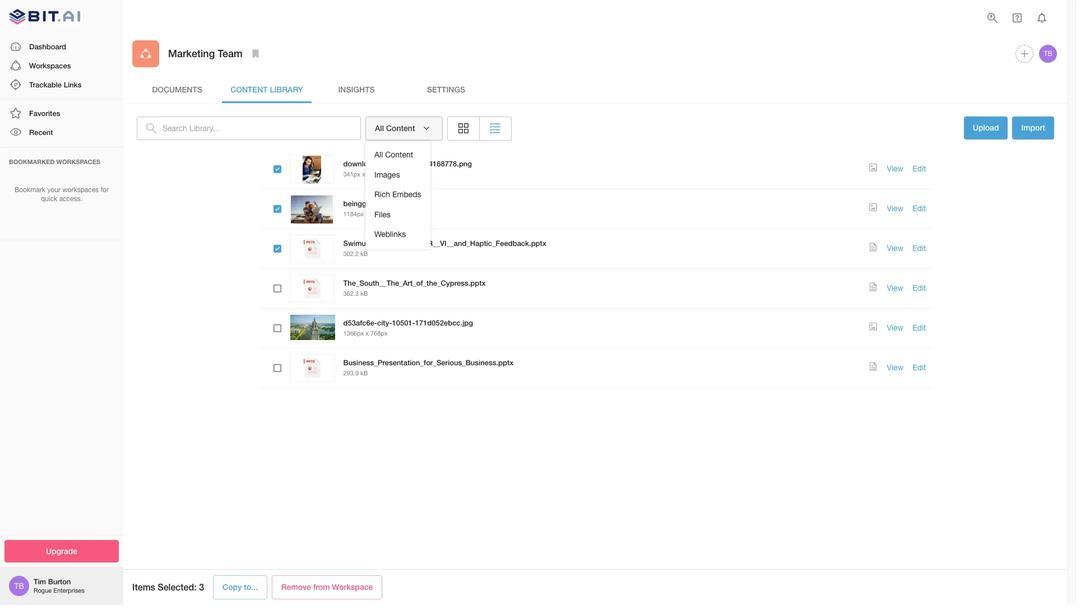 Task type: locate. For each thing, give the bounding box(es) containing it.
your
[[47, 186, 61, 194]]

6 edit from the top
[[913, 363, 927, 372]]

0 vertical spatial all content
[[375, 123, 415, 133]]

view
[[887, 164, 904, 173], [887, 204, 904, 213], [887, 244, 904, 253], [887, 284, 904, 293], [887, 323, 904, 332], [887, 363, 904, 372]]

insights link
[[312, 76, 401, 103]]

Search Library... search field
[[163, 117, 361, 140]]

content library link
[[222, 76, 312, 103]]

3
[[199, 582, 204, 593]]

view for swimulation__ai__ar__vr__vi__and_haptic_feedback.pptx
[[887, 244, 904, 253]]

kb
[[361, 251, 368, 257], [361, 290, 368, 297], [361, 370, 368, 377]]

all up 512px
[[375, 150, 383, 159]]

recent
[[29, 128, 53, 137]]

0 vertical spatial all content button
[[366, 117, 443, 140]]

content down bookmark icon
[[231, 85, 268, 94]]

1 edit from the top
[[913, 164, 927, 173]]

kb inside swimulation__ai__ar__vr__vi__and_haptic_feedback.pptx 302.2 kb
[[361, 251, 368, 257]]

tab list
[[132, 76, 1059, 103]]

dashboard
[[29, 42, 66, 51]]

1 vertical spatial all
[[375, 150, 383, 159]]

2 kb from the top
[[361, 290, 368, 297]]

upgrade button
[[4, 540, 119, 563]]

1 edit link from the top
[[913, 164, 927, 173]]

1 all content button from the top
[[366, 117, 443, 140]]

all content button
[[366, 117, 443, 140], [366, 145, 430, 165]]

x for download_image_1697754168778.png
[[362, 171, 365, 178]]

workspaces button
[[0, 56, 123, 75]]

4 view link from the top
[[887, 284, 904, 293]]

edit for the_south__the_art_of_the_cypress.pptx
[[913, 284, 927, 293]]

789px
[[371, 211, 388, 217]]

edit link for swimulation__ai__ar__vr__vi__and_haptic_feedback.pptx
[[913, 244, 927, 253]]

0 vertical spatial kb
[[361, 251, 368, 257]]

trackable
[[29, 80, 62, 89]]

3 kb from the top
[[361, 370, 368, 377]]

edit for download_image_1697754168778.png
[[913, 164, 927, 173]]

2 vertical spatial kb
[[361, 370, 368, 377]]

items selected: 3
[[132, 582, 204, 593]]

edit link for d53afc6e-city-10501-171d052ebcc.jpg
[[913, 323, 927, 332]]

view link for beinggoofy.jpeg
[[887, 204, 904, 213]]

download_image_1697754168778.png
[[343, 159, 472, 168]]

kb inside business_presentation_for_serious_business.pptx 293.9 kb
[[361, 370, 368, 377]]

1 vertical spatial all content button
[[366, 145, 430, 165]]

4 edit link from the top
[[913, 284, 927, 293]]

workspaces
[[56, 158, 100, 165]]

2 edit from the top
[[913, 204, 927, 213]]

5 edit from the top
[[913, 323, 927, 332]]

x down beinggoofy.jpeg
[[366, 211, 369, 217]]

3 edit from the top
[[913, 244, 927, 253]]

rich
[[375, 190, 390, 199]]

4 edit from the top
[[913, 284, 927, 293]]

1 vertical spatial kb
[[361, 290, 368, 297]]

all content button up images
[[366, 145, 430, 165]]

kb right 293.9
[[361, 370, 368, 377]]

trackable links
[[29, 80, 82, 89]]

all down insights link
[[375, 123, 384, 133]]

2 vertical spatial x
[[366, 330, 369, 337]]

content up images button
[[385, 150, 413, 159]]

all content button up the download_image_1697754168778.png
[[366, 117, 443, 140]]

favorites button
[[0, 104, 123, 123]]

links
[[64, 80, 82, 89]]

all content
[[375, 123, 415, 133], [375, 150, 413, 159]]

view link
[[887, 164, 904, 173], [887, 204, 904, 213], [887, 244, 904, 253], [887, 284, 904, 293], [887, 323, 904, 332], [887, 363, 904, 372]]

dashboard button
[[0, 37, 123, 56]]

edit for business_presentation_for_serious_business.pptx
[[913, 363, 927, 372]]

copy to...
[[223, 583, 258, 592]]

1 vertical spatial content
[[386, 123, 415, 133]]

content
[[231, 85, 268, 94], [386, 123, 415, 133], [385, 150, 413, 159]]

0 vertical spatial tb
[[1044, 50, 1053, 58]]

all content up the download_image_1697754168778.png
[[375, 123, 415, 133]]

beinggoofy.jpeg
[[343, 199, 397, 208]]

x left the 768px
[[366, 330, 369, 337]]

x inside beinggoofy.jpeg 1184px x 789px
[[366, 211, 369, 217]]

recent button
[[0, 123, 123, 142]]

upload button
[[964, 117, 1008, 140], [964, 117, 1008, 139]]

kb right 302.2
[[361, 251, 368, 257]]

1 horizontal spatial tb
[[1044, 50, 1053, 58]]

team
[[218, 47, 243, 60]]

4 view from the top
[[887, 284, 904, 293]]

0 vertical spatial all
[[375, 123, 384, 133]]

view link for download_image_1697754168778.png
[[887, 164, 904, 173]]

import
[[1022, 123, 1046, 132]]

tab list containing documents
[[132, 76, 1059, 103]]

all content up images button
[[375, 150, 413, 159]]

view link for d53afc6e-city-10501-171d052ebcc.jpg
[[887, 323, 904, 332]]

6 view link from the top
[[887, 363, 904, 372]]

293.9
[[343, 370, 359, 377]]

0 vertical spatial x
[[362, 171, 365, 178]]

0 vertical spatial content
[[231, 85, 268, 94]]

swimulation__ai__ar__vr__vi__and_haptic_feedback.pptx 302.2 kb
[[343, 239, 547, 257]]

group
[[447, 117, 512, 140]]

documents link
[[132, 76, 222, 103]]

weblinks
[[375, 230, 406, 239]]

2 view from the top
[[887, 204, 904, 213]]

edit link
[[913, 164, 927, 173], [913, 204, 927, 213], [913, 244, 927, 253], [913, 284, 927, 293], [913, 323, 927, 332], [913, 363, 927, 372]]

3 edit link from the top
[[913, 244, 927, 253]]

swimulation__ai__ar__vr__vi__and_haptic_feedback.pptx
[[343, 239, 547, 248]]

all content for second all content button from the top of the page
[[375, 150, 413, 159]]

x
[[362, 171, 365, 178], [366, 211, 369, 217], [366, 330, 369, 337]]

5 view from the top
[[887, 323, 904, 332]]

3 view link from the top
[[887, 244, 904, 253]]

512px
[[367, 171, 384, 178]]

5 edit link from the top
[[913, 323, 927, 332]]

1 view link from the top
[[887, 164, 904, 173]]

bookmark your workspaces for quick access.
[[15, 186, 109, 203]]

1 vertical spatial x
[[366, 211, 369, 217]]

2 vertical spatial content
[[385, 150, 413, 159]]

content up the download_image_1697754168778.png
[[386, 123, 415, 133]]

6 edit link from the top
[[913, 363, 927, 372]]

remove from workspace
[[281, 583, 373, 592]]

1 view from the top
[[887, 164, 904, 173]]

tb inside button
[[1044, 50, 1053, 58]]

10501-
[[392, 318, 415, 327]]

images button
[[366, 165, 430, 185]]

kb inside the_south__the_art_of_the_cypress.pptx 362.3 kb
[[361, 290, 368, 297]]

x inside download_image_1697754168778.png 341px x 512px
[[362, 171, 365, 178]]

import button
[[1013, 117, 1055, 139]]

burton
[[48, 578, 71, 587]]

3 view from the top
[[887, 244, 904, 253]]

tb
[[1044, 50, 1053, 58], [14, 582, 24, 591]]

0 horizontal spatial tb
[[14, 582, 24, 591]]

1 vertical spatial all content
[[375, 150, 413, 159]]

trackable links button
[[0, 75, 123, 94]]

x left 512px
[[362, 171, 365, 178]]

all
[[375, 123, 384, 133], [375, 150, 383, 159]]

5 view link from the top
[[887, 323, 904, 332]]

copy
[[223, 583, 242, 592]]

upgrade
[[46, 546, 77, 556]]

bookmark image
[[249, 47, 262, 61]]

kb right 362.3
[[361, 290, 368, 297]]

2 edit link from the top
[[913, 204, 927, 213]]

1 kb from the top
[[361, 251, 368, 257]]

view for d53afc6e-city-10501-171d052ebcc.jpg
[[887, 323, 904, 332]]

upload
[[973, 123, 999, 132]]

6 view from the top
[[887, 363, 904, 372]]

2 view link from the top
[[887, 204, 904, 213]]



Task type: describe. For each thing, give the bounding box(es) containing it.
edit link for download_image_1697754168778.png
[[913, 164, 927, 173]]

edit link for the_south__the_art_of_the_cypress.pptx
[[913, 284, 927, 293]]

content library
[[231, 85, 303, 94]]

edit for beinggoofy.jpeg
[[913, 204, 927, 213]]

302.2
[[343, 251, 359, 257]]

files button
[[366, 205, 430, 225]]

kb for swimulation__ai__ar__vr__vi__and_haptic_feedback.pptx
[[361, 251, 368, 257]]

quick
[[41, 195, 57, 203]]

enterprises
[[53, 588, 84, 595]]

bookmarked
[[9, 158, 55, 165]]

2 all content button from the top
[[366, 145, 430, 165]]

tb button
[[1038, 43, 1059, 64]]

1 vertical spatial tb
[[14, 582, 24, 591]]

workspaces
[[29, 61, 71, 70]]

items
[[132, 582, 155, 593]]

bookmark
[[15, 186, 46, 194]]

edit link for beinggoofy.jpeg
[[913, 204, 927, 213]]

bookmarked workspaces
[[9, 158, 100, 165]]

view link for swimulation__ai__ar__vr__vi__and_haptic_feedback.pptx
[[887, 244, 904, 253]]

selected:
[[158, 582, 197, 593]]

362.3
[[343, 290, 359, 297]]

settings
[[427, 85, 465, 94]]

copy to... button
[[213, 576, 267, 600]]

rogue
[[34, 588, 52, 595]]

marketing team
[[168, 47, 243, 60]]

settings link
[[401, 76, 491, 103]]

1366px
[[343, 330, 364, 337]]

beinggoofy.jpeg 1184px x 789px
[[343, 199, 397, 217]]

edit for swimulation__ai__ar__vr__vi__and_haptic_feedback.pptx
[[913, 244, 927, 253]]

content for second all content button from the top of the page
[[385, 150, 413, 159]]

city-
[[377, 318, 392, 327]]

768px
[[371, 330, 388, 337]]

x inside "d53afc6e-city-10501-171d052ebcc.jpg 1366px x 768px"
[[366, 330, 369, 337]]

tim burton rogue enterprises
[[34, 578, 84, 595]]

business_presentation_for_serious_business.pptx 293.9 kb
[[343, 358, 514, 377]]

view for download_image_1697754168778.png
[[887, 164, 904, 173]]

tim
[[34, 578, 46, 587]]

documents
[[152, 85, 202, 94]]

kb for the_south__the_art_of_the_cypress.pptx
[[361, 290, 368, 297]]

workspace
[[332, 583, 373, 592]]

all for 1st all content button
[[375, 123, 384, 133]]

view for the_south__the_art_of_the_cypress.pptx
[[887, 284, 904, 293]]

marketing
[[168, 47, 215, 60]]

workspaces
[[62, 186, 99, 194]]

access.
[[59, 195, 82, 203]]

171d052ebcc.jpg
[[415, 318, 473, 327]]

rich embeds button
[[366, 185, 430, 205]]

library
[[270, 85, 303, 94]]

to...
[[244, 583, 258, 592]]

the_south__the_art_of_the_cypress.pptx 362.3 kb
[[343, 278, 486, 297]]

content for 1st all content button
[[386, 123, 415, 133]]

images
[[375, 170, 400, 179]]

all for second all content button from the top of the page
[[375, 150, 383, 159]]

download_image_1697754168778.png 341px x 512px
[[343, 159, 472, 178]]

kb for business_presentation_for_serious_business.pptx
[[361, 370, 368, 377]]

favorites
[[29, 109, 60, 118]]

insights
[[338, 85, 375, 94]]

remove from workspace button
[[272, 576, 383, 600]]

341px
[[343, 171, 361, 178]]

embeds
[[392, 190, 421, 199]]

for
[[101, 186, 109, 194]]

view link for the_south__the_art_of_the_cypress.pptx
[[887, 284, 904, 293]]

the_south__the_art_of_the_cypress.pptx
[[343, 278, 486, 287]]

view for beinggoofy.jpeg
[[887, 204, 904, 213]]

business_presentation_for_serious_business.pptx
[[343, 358, 514, 367]]

edit for d53afc6e-city-10501-171d052ebcc.jpg
[[913, 323, 927, 332]]

all content for 1st all content button
[[375, 123, 415, 133]]

view link for business_presentation_for_serious_business.pptx
[[887, 363, 904, 372]]

d53afc6e-
[[343, 318, 377, 327]]

view for business_presentation_for_serious_business.pptx
[[887, 363, 904, 372]]

from
[[313, 583, 330, 592]]

remove
[[281, 583, 311, 592]]

d53afc6e-city-10501-171d052ebcc.jpg 1366px x 768px
[[343, 318, 473, 337]]

files
[[375, 210, 391, 219]]

1184px
[[343, 211, 364, 217]]

rich embeds
[[375, 190, 421, 199]]

edit link for business_presentation_for_serious_business.pptx
[[913, 363, 927, 372]]

weblinks button
[[366, 225, 430, 245]]

x for beinggoofy.jpeg
[[366, 211, 369, 217]]



Task type: vqa. For each thing, say whether or not it's contained in the screenshot.


